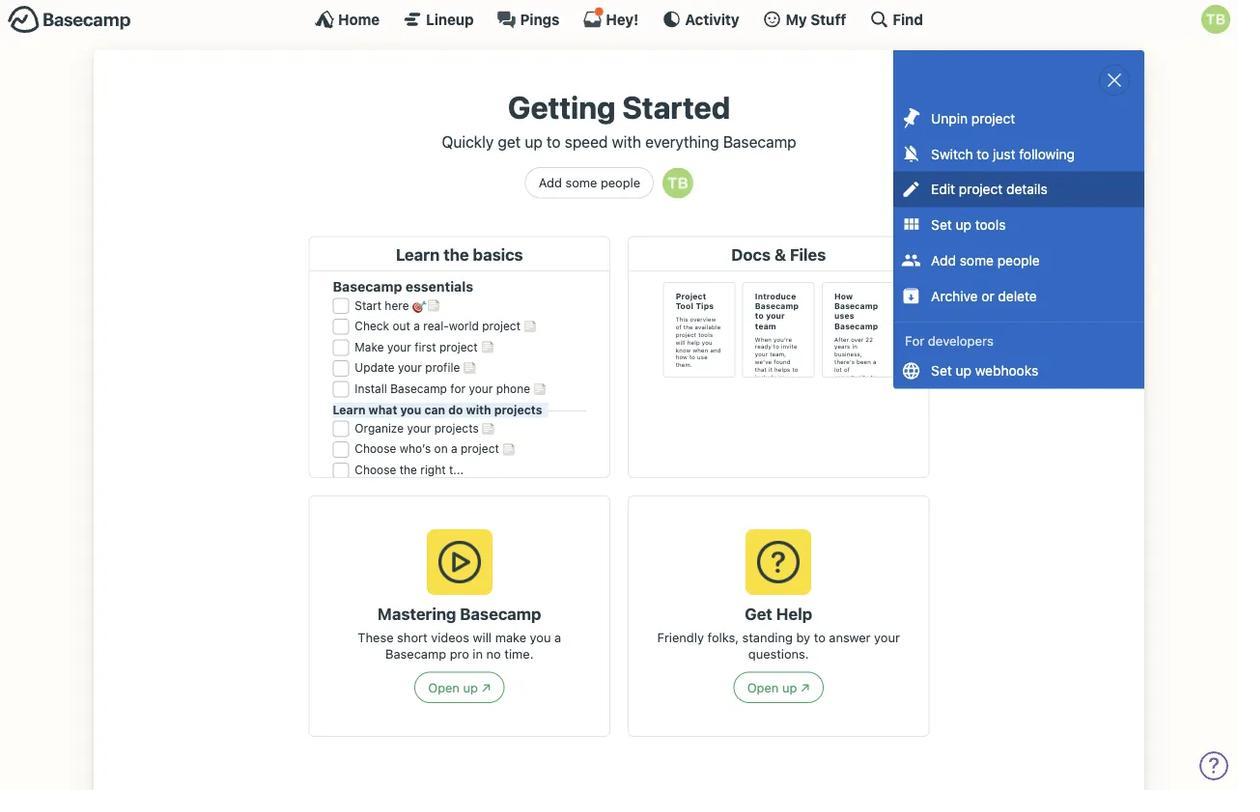 Task type: vqa. For each thing, say whether or not it's contained in the screenshot.
Hey!
yes



Task type: describe. For each thing, give the bounding box(es) containing it.
getting
[[508, 89, 616, 126]]

up inside "getting started quickly get up to speed with everything basecamp"
[[525, 132, 543, 151]]

find button
[[870, 10, 923, 29]]

for developers
[[905, 333, 994, 348]]

project for edit
[[959, 181, 1003, 197]]

1 vertical spatial tim burton image
[[663, 167, 694, 198]]

0 horizontal spatial add some people
[[539, 175, 641, 190]]

project for unpin
[[972, 110, 1015, 126]]

0 horizontal spatial add
[[539, 175, 562, 190]]

to inside "getting started quickly get up to speed with everything basecamp"
[[547, 132, 561, 151]]

edit project details
[[931, 181, 1048, 197]]

lineup
[[426, 11, 474, 28]]

developers
[[928, 333, 994, 348]]

pings button
[[497, 10, 560, 29]]

find
[[893, 11, 923, 28]]

speed
[[565, 132, 608, 151]]

tools
[[975, 217, 1006, 233]]

stuff
[[811, 11, 846, 28]]

my stuff
[[786, 11, 846, 28]]

1 vertical spatial add some people
[[931, 252, 1040, 268]]

set up tools link
[[893, 207, 1145, 243]]

my stuff button
[[763, 10, 846, 29]]

archive
[[931, 288, 978, 304]]

details
[[1006, 181, 1048, 197]]

started
[[622, 89, 730, 126]]

for
[[905, 333, 925, 348]]

home
[[338, 11, 380, 28]]

hey! button
[[583, 7, 639, 29]]

activity
[[685, 11, 739, 28]]

get
[[498, 132, 521, 151]]

1 horizontal spatial to
[[977, 146, 989, 162]]

set for set up webhooks
[[931, 363, 952, 379]]

set up webhooks link
[[893, 353, 1145, 389]]

my
[[786, 11, 807, 28]]

1 vertical spatial people
[[997, 252, 1040, 268]]



Task type: locate. For each thing, give the bounding box(es) containing it.
switch accounts image
[[8, 5, 131, 35]]

up down developers
[[956, 363, 972, 379]]

1 set from the top
[[931, 217, 952, 233]]

1 horizontal spatial some
[[960, 252, 994, 268]]

0 vertical spatial add some people
[[539, 175, 641, 190]]

set for set up tools
[[931, 217, 952, 233]]

project
[[972, 110, 1015, 126], [959, 181, 1003, 197]]

to
[[547, 132, 561, 151], [977, 146, 989, 162]]

archive or delete link
[[893, 278, 1145, 314]]

up
[[525, 132, 543, 151], [956, 217, 972, 233], [956, 363, 972, 379]]

activity link
[[662, 10, 739, 29]]

to left speed on the left top
[[547, 132, 561, 151]]

people down with
[[601, 175, 641, 190]]

add some people up 'archive or delete'
[[931, 252, 1040, 268]]

0 vertical spatial people
[[601, 175, 641, 190]]

people
[[601, 175, 641, 190], [997, 252, 1040, 268]]

1 vertical spatial add
[[931, 252, 956, 268]]

quickly
[[442, 132, 494, 151]]

edit
[[931, 181, 955, 197]]

main element
[[0, 0, 1238, 38]]

0 horizontal spatial add some people link
[[525, 167, 654, 199]]

add some people link
[[525, 167, 654, 199], [893, 243, 1145, 278]]

2 vertical spatial up
[[956, 363, 972, 379]]

tim burton image
[[1202, 5, 1230, 34], [663, 167, 694, 198]]

1 horizontal spatial people
[[997, 252, 1040, 268]]

everything
[[645, 132, 719, 151]]

up left tools
[[956, 217, 972, 233]]

switch to just following
[[931, 146, 1075, 162]]

1 vertical spatial set
[[931, 363, 952, 379]]

2 set from the top
[[931, 363, 952, 379]]

following
[[1019, 146, 1075, 162]]

project up tools
[[959, 181, 1003, 197]]

1 horizontal spatial add some people
[[931, 252, 1040, 268]]

some up 'archive or delete'
[[960, 252, 994, 268]]

set down "edit"
[[931, 217, 952, 233]]

edit project details link
[[893, 172, 1145, 207]]

set
[[931, 217, 952, 233], [931, 363, 952, 379]]

1 vertical spatial some
[[960, 252, 994, 268]]

1 vertical spatial project
[[959, 181, 1003, 197]]

1 horizontal spatial tim burton image
[[1202, 5, 1230, 34]]

webhooks
[[975, 363, 1038, 379]]

0 vertical spatial project
[[972, 110, 1015, 126]]

1 horizontal spatial add
[[931, 252, 956, 268]]

add down getting
[[539, 175, 562, 190]]

tim burton image inside main "element"
[[1202, 5, 1230, 34]]

unpin
[[931, 110, 968, 126]]

1 vertical spatial up
[[956, 217, 972, 233]]

add some people down speed on the left top
[[539, 175, 641, 190]]

add
[[539, 175, 562, 190], [931, 252, 956, 268]]

set up webhooks
[[931, 363, 1038, 379]]

add up "archive"
[[931, 252, 956, 268]]

0 vertical spatial up
[[525, 132, 543, 151]]

0 vertical spatial add some people link
[[525, 167, 654, 199]]

getting started quickly get up to speed with everything basecamp
[[442, 89, 796, 151]]

pings
[[520, 11, 560, 28]]

up for set up tools
[[956, 217, 972, 233]]

1 vertical spatial add some people link
[[893, 243, 1145, 278]]

with
[[612, 132, 641, 151]]

hey!
[[606, 11, 639, 28]]

0 horizontal spatial some
[[565, 175, 597, 190]]

to left just
[[977, 146, 989, 162]]

some
[[565, 175, 597, 190], [960, 252, 994, 268]]

archive or delete
[[931, 288, 1037, 304]]

switch
[[931, 146, 973, 162]]

0 horizontal spatial to
[[547, 132, 561, 151]]

or
[[982, 288, 994, 304]]

1 horizontal spatial add some people link
[[893, 243, 1145, 278]]

0 horizontal spatial people
[[601, 175, 641, 190]]

some down speed on the left top
[[565, 175, 597, 190]]

basecamp
[[723, 132, 796, 151]]

add some people link up delete
[[893, 243, 1145, 278]]

add some people link down speed on the left top
[[525, 167, 654, 199]]

people down set up tools link on the top right
[[997, 252, 1040, 268]]

up for set up webhooks
[[956, 363, 972, 379]]

project up 'switch to just following' at the top right of the page
[[972, 110, 1015, 126]]

lineup link
[[403, 10, 474, 29]]

0 vertical spatial add
[[539, 175, 562, 190]]

0 vertical spatial some
[[565, 175, 597, 190]]

0 vertical spatial set
[[931, 217, 952, 233]]

0 horizontal spatial tim burton image
[[663, 167, 694, 198]]

delete
[[998, 288, 1037, 304]]

set up tools
[[931, 217, 1006, 233]]

0 vertical spatial tim burton image
[[1202, 5, 1230, 34]]

set down for developers on the right top of page
[[931, 363, 952, 379]]

unpin project link
[[893, 100, 1145, 136]]

home link
[[315, 10, 380, 29]]

up right get
[[525, 132, 543, 151]]

just
[[993, 146, 1016, 162]]

add some people
[[539, 175, 641, 190], [931, 252, 1040, 268]]

unpin project
[[931, 110, 1015, 126]]

switch to just following link
[[893, 136, 1145, 172]]



